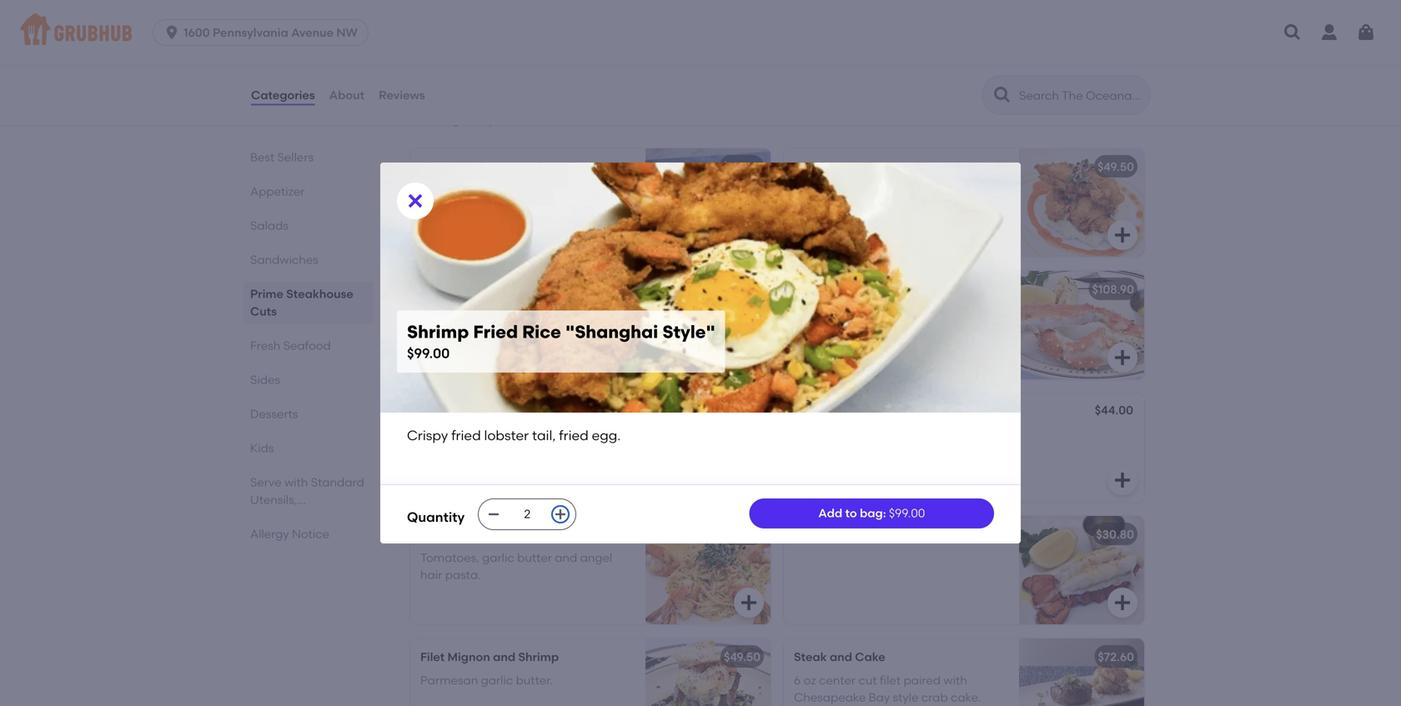 Task type: vqa. For each thing, say whether or not it's contained in the screenshot.
the shrimp fried rice "shanghai style"
yes



Task type: describe. For each thing, give the bounding box(es) containing it.
tail
[[931, 527, 951, 541]]

and inside tomatoes, garlic butter and angel hair pasta.
[[555, 551, 577, 565]]

1 vertical spatial crispy fried lobster tail, fried egg.
[[407, 428, 621, 444]]

fried for shrimp fried rice "shanghai style"
[[464, 282, 493, 296]]

1 vertical spatial egg.
[[592, 428, 621, 444]]

0 vertical spatial crispy fried lobster tail, fried egg.
[[420, 306, 606, 320]]

brushed with lemon butter.
[[420, 428, 571, 442]]

prime
[[250, 287, 283, 301]]

tomatoes,
[[420, 551, 479, 565]]

pennsylvania
[[213, 25, 288, 40]]

day
[[924, 405, 947, 419]]

seeing
[[427, 115, 459, 127]]

steak and cake
[[794, 650, 885, 664]]

with for serve
[[284, 475, 308, 490]]

about button
[[328, 65, 365, 125]]

premium
[[812, 282, 863, 296]]

notice
[[292, 527, 329, 541]]

add
[[818, 506, 842, 520]]

svg image for chesapeake bay style crab cakes
[[739, 225, 759, 245]]

$49.50 for and
[[1097, 159, 1134, 174]]

select
[[824, 405, 860, 419]]

cakes
[[583, 159, 619, 174]]

1600 pennsylvania avenue nw
[[184, 25, 358, 40]]

garlic for shrimp
[[482, 551, 514, 565]]

chesapeake inside 6 oz center cut filet paired with chesapeake bay style crab cake.
[[794, 690, 866, 705]]

$55.00
[[723, 159, 761, 174]]

steak and cake image
[[1019, 639, 1144, 706]]

"shanghai for shrimp fried rice "shanghai style" $99.00
[[565, 322, 658, 343]]

at
[[620, 115, 631, 127]]

grits
[[922, 183, 947, 197]]

jumbo shrimp scampi
[[420, 527, 551, 541]]

5oz
[[794, 527, 814, 541]]

svg image inside 1600 pennsylvania avenue nw button
[[164, 24, 180, 41]]

1 vertical spatial lobster
[[484, 428, 529, 444]]

fresh for fresh seafood not seeing what you want? visit our website at www.theoceanaire.com
[[407, 91, 454, 112]]

1lb
[[794, 282, 809, 296]]

add to bag: $99.00
[[818, 506, 925, 520]]

truffled
[[794, 183, 837, 197]]

1 vertical spatial tail,
[[532, 428, 556, 444]]

napkins?
[[250, 528, 302, 542]]

quantity
[[407, 509, 465, 526]]

categories
[[251, 88, 315, 102]]

5oz cold water lobster tail
[[794, 527, 951, 541]]

truffled honey, cheesy grits and house hot sauce.
[[794, 183, 972, 214]]

$30.80
[[1096, 527, 1134, 541]]

0 horizontal spatial crab
[[551, 159, 580, 174]]

svg image for responsibly sourced salmon
[[739, 470, 759, 490]]

responsibly
[[420, 405, 489, 419]]

and inside truffled honey, cheesy grits and house hot sauce.
[[949, 183, 972, 197]]

Input item quantity number field
[[509, 499, 546, 529]]

$44.00
[[1095, 403, 1133, 417]]

bag:
[[860, 506, 886, 520]]

chesapeake bay style crab cakes image
[[645, 148, 771, 257]]

best sellers
[[250, 150, 314, 164]]

filet
[[420, 650, 445, 664]]

filet
[[880, 673, 901, 688]]

avenue
[[291, 25, 334, 40]]

main navigation navigation
[[0, 0, 1401, 65]]

0 vertical spatial butter.
[[534, 428, 571, 442]]

1600
[[184, 25, 210, 40]]

prime steakhouse cuts
[[250, 287, 353, 319]]

scampi
[[507, 527, 551, 541]]

shrimp inside shrimp fried rice "shanghai style" $99.00
[[407, 322, 469, 343]]

fried for chicken fried lobster
[[844, 159, 873, 174]]

filet mignon and shrimp
[[420, 650, 559, 664]]

sellers
[[277, 150, 314, 164]]

style" for shrimp fried rice "shanghai style" $99.00
[[662, 322, 715, 343]]

chef
[[794, 405, 822, 419]]

sides
[[250, 373, 280, 387]]

our
[[562, 115, 578, 127]]

svg image for chef select fish of the day
[[1113, 470, 1133, 490]]

butter
[[517, 551, 552, 565]]

$39.60
[[724, 405, 761, 419]]

rice for shrimp fried rice "shanghai style"
[[495, 282, 521, 296]]

chef select fish of the day
[[794, 405, 947, 419]]

standard
[[311, 475, 364, 490]]

categories button
[[250, 65, 316, 125]]

crab
[[921, 690, 948, 705]]

fried for shrimp fried rice "shanghai style" $99.00
[[473, 322, 518, 343]]

desserts
[[250, 407, 298, 421]]

rice for shrimp fried rice "shanghai style" $99.00
[[522, 322, 561, 343]]

to
[[845, 506, 857, 520]]

of
[[888, 405, 900, 419]]

visit
[[540, 115, 560, 127]]

cold
[[817, 527, 844, 541]]

parmesan garlic butter.
[[420, 673, 553, 688]]

honey,
[[840, 183, 877, 197]]

sauce.
[[852, 200, 889, 214]]

cake.
[[951, 690, 981, 705]]

steak
[[794, 650, 827, 664]]

0 horizontal spatial bay
[[496, 159, 518, 174]]

svg image for shrimp fried rice "shanghai style"
[[739, 348, 759, 368]]

and up parmesan garlic butter.
[[493, 650, 515, 664]]

6 oz center cut filet paired with chesapeake bay style crab cake.
[[794, 673, 981, 705]]

jumbo
[[420, 527, 461, 541]]

allergy notice
[[250, 527, 329, 541]]

garlic for mignon
[[481, 673, 513, 688]]

filet mignon and shrimp image
[[645, 639, 771, 706]]

mayonnaise.
[[519, 183, 591, 197]]

shrimp fried rice "shanghai style" $99.00
[[407, 322, 715, 362]]

$108.90
[[1092, 282, 1134, 296]]

www.theoceanaire.com
[[633, 115, 749, 127]]

6
[[794, 673, 801, 688]]

1 vertical spatial lobster
[[885, 527, 928, 541]]

serve
[[250, 475, 282, 490]]

seafood for fresh seafood not seeing what you want? visit our website at www.theoceanaire.com
[[459, 91, 532, 112]]

king
[[891, 282, 917, 296]]

website
[[580, 115, 618, 127]]



Task type: locate. For each thing, give the bounding box(es) containing it.
0 vertical spatial bay
[[496, 159, 518, 174]]

tail, right 'lemon'
[[532, 428, 556, 444]]

0 vertical spatial fried
[[844, 159, 873, 174]]

chesapeake down center
[[794, 690, 866, 705]]

1 vertical spatial garlic
[[481, 673, 513, 688]]

lobster
[[487, 306, 526, 320], [484, 428, 529, 444]]

rice
[[495, 282, 521, 296], [522, 322, 561, 343]]

style" inside shrimp fried rice "shanghai style" $99.00
[[662, 322, 715, 343]]

svg image down $55.00
[[739, 225, 759, 245]]

2 vertical spatial fried
[[473, 322, 518, 343]]

tomatoes, garlic butter and angel hair pasta.
[[420, 551, 612, 582]]

svg image down $37.40
[[739, 593, 759, 613]]

1 horizontal spatial crab
[[920, 282, 949, 296]]

chicken fried lobster
[[794, 159, 919, 174]]

rice inside shrimp fried rice "shanghai style" $99.00
[[522, 322, 561, 343]]

crab right king
[[920, 282, 949, 296]]

sandwiches
[[250, 253, 318, 267]]

seafood for fresh seafood
[[283, 339, 331, 353]]

svg image for jumbo shrimp scampi
[[739, 593, 759, 613]]

want?
[[508, 115, 537, 127]]

$99.00 right the bag:
[[889, 506, 925, 520]]

0 vertical spatial style"
[[587, 282, 620, 296]]

0 horizontal spatial fresh
[[250, 339, 280, 353]]

serve with standard utensils, condiments, napkins?
[[250, 475, 364, 542]]

"shanghai inside shrimp fried rice "shanghai style" $99.00
[[565, 322, 658, 343]]

best
[[250, 150, 275, 164]]

crispy fried lobster tail, fried egg. down shrimp fried rice "shanghai style"
[[420, 306, 606, 320]]

0 vertical spatial crispy
[[420, 306, 456, 320]]

$49.50 for fried
[[724, 282, 761, 296]]

1 horizontal spatial style"
[[662, 322, 715, 343]]

paired
[[904, 673, 941, 688]]

mustard
[[469, 183, 516, 197]]

0 vertical spatial tail,
[[529, 306, 550, 320]]

search icon image
[[992, 85, 1012, 105]]

1 vertical spatial style"
[[662, 322, 715, 343]]

fried
[[844, 159, 873, 174], [464, 282, 493, 296], [473, 322, 518, 343]]

crispy fried lobster tail, fried egg. down the sourced
[[407, 428, 621, 444]]

fried down the responsibly on the left bottom of page
[[451, 428, 481, 444]]

Search The Oceanaire Seafood Room search field
[[1017, 88, 1145, 103]]

style"
[[587, 282, 620, 296], [662, 322, 715, 343]]

svg image
[[164, 24, 180, 41], [405, 191, 425, 211], [739, 225, 759, 245], [739, 348, 759, 368], [1113, 348, 1133, 368], [739, 470, 759, 490], [1113, 470, 1133, 490], [739, 593, 759, 613], [1113, 593, 1133, 613]]

fresh
[[407, 91, 454, 112], [250, 339, 280, 353]]

svg image left mustard
[[405, 191, 425, 211]]

fresh for fresh seafood
[[250, 339, 280, 353]]

style
[[520, 159, 548, 174]]

0 vertical spatial lobster
[[876, 159, 919, 174]]

tail, down shrimp fried rice "shanghai style"
[[529, 306, 550, 320]]

bay
[[496, 159, 518, 174], [869, 690, 890, 705]]

seafood up you
[[459, 91, 532, 112]]

lobster down shrimp fried rice "shanghai style"
[[487, 306, 526, 320]]

rice up shrimp fried rice "shanghai style" $99.00
[[495, 282, 521, 296]]

0 vertical spatial rice
[[495, 282, 521, 296]]

$49.50 down the search the oceanaire seafood room 'search box'
[[1097, 159, 1134, 174]]

svg image for 1lb premium red king crab
[[1113, 348, 1133, 368]]

0 horizontal spatial with
[[284, 475, 308, 490]]

rice down shrimp fried rice "shanghai style"
[[522, 322, 561, 343]]

1 vertical spatial "shanghai
[[565, 322, 658, 343]]

$72.60
[[1098, 650, 1134, 664]]

fresh up the 'seeing'
[[407, 91, 454, 112]]

creamy
[[420, 183, 466, 197]]

1 vertical spatial bay
[[869, 690, 890, 705]]

1 vertical spatial rice
[[522, 322, 561, 343]]

crab up mayonnaise.
[[551, 159, 580, 174]]

crispy
[[420, 306, 456, 320], [407, 428, 448, 444]]

fried
[[459, 306, 485, 320], [553, 306, 578, 320], [451, 428, 481, 444], [559, 428, 589, 444]]

garlic down filet mignon and shrimp
[[481, 673, 513, 688]]

what
[[461, 115, 486, 127]]

svg image
[[1283, 23, 1303, 43], [1356, 23, 1376, 43], [1113, 225, 1133, 245], [487, 508, 501, 521], [554, 508, 567, 521]]

fried down salmon
[[559, 428, 589, 444]]

bay up creamy mustard mayonnaise. at the top left of the page
[[496, 159, 518, 174]]

1 horizontal spatial $99.00
[[889, 506, 925, 520]]

$37.40
[[725, 527, 761, 541]]

1 vertical spatial butter.
[[516, 673, 553, 688]]

chesapeake up creamy
[[420, 159, 493, 174]]

brushed
[[420, 428, 467, 442]]

0 vertical spatial garlic
[[482, 551, 514, 565]]

svg image up $37.40
[[739, 470, 759, 490]]

1 vertical spatial $49.50
[[724, 282, 761, 296]]

shrimp fried rice "shanghai style" image
[[645, 271, 771, 379]]

bay inside 6 oz center cut filet paired with chesapeake bay style crab cake.
[[869, 690, 890, 705]]

the
[[903, 405, 921, 419]]

fish
[[863, 405, 885, 419]]

style
[[893, 690, 919, 705]]

1 vertical spatial fried
[[464, 282, 493, 296]]

shrimp
[[420, 282, 461, 296], [407, 322, 469, 343], [463, 527, 504, 541], [518, 650, 559, 664]]

with up utensils,
[[284, 475, 308, 490]]

butter.
[[534, 428, 571, 442], [516, 673, 553, 688]]

chicken
[[794, 159, 841, 174]]

1 vertical spatial chesapeake
[[794, 690, 866, 705]]

1 vertical spatial crispy
[[407, 428, 448, 444]]

0 vertical spatial lobster
[[487, 306, 526, 320]]

with for brushed
[[469, 428, 493, 442]]

fried up shrimp fried rice "shanghai style" $99.00
[[553, 306, 578, 320]]

svg image up $39.60
[[739, 348, 759, 368]]

0 horizontal spatial style"
[[587, 282, 620, 296]]

salmon
[[542, 405, 585, 419]]

1 horizontal spatial seafood
[[459, 91, 532, 112]]

1 vertical spatial seafood
[[283, 339, 331, 353]]

bay down filet
[[869, 690, 890, 705]]

cheesy
[[879, 183, 919, 197]]

condiments,
[[250, 510, 323, 525]]

garlic
[[482, 551, 514, 565], [481, 673, 513, 688]]

with inside 6 oz center cut filet paired with chesapeake bay style crab cake.
[[943, 673, 967, 688]]

responsibly sourced salmon image
[[645, 393, 771, 502]]

with inside serve with standard utensils, condiments, napkins?
[[284, 475, 308, 490]]

chicken fried lobster image
[[1019, 148, 1144, 257]]

tail,
[[529, 306, 550, 320], [532, 428, 556, 444]]

lobster left tail
[[885, 527, 928, 541]]

red
[[866, 282, 889, 296]]

allergy
[[250, 527, 289, 541]]

seafood inside fresh seafood not seeing what you want? visit our website at www.theoceanaire.com
[[459, 91, 532, 112]]

appetizer
[[250, 184, 305, 198]]

$99.00 inside shrimp fried rice "shanghai style" $99.00
[[407, 345, 450, 362]]

shrimp fried rice "shanghai style"
[[420, 282, 620, 296]]

reviews
[[379, 88, 425, 102]]

0 horizontal spatial chesapeake
[[420, 159, 493, 174]]

utensils,
[[250, 493, 297, 507]]

style" for shrimp fried rice "shanghai style"
[[587, 282, 620, 296]]

crispy fried lobster tail, fried egg.
[[420, 306, 606, 320], [407, 428, 621, 444]]

chesapeake bay style crab cakes
[[420, 159, 619, 174]]

butter. down salmon
[[534, 428, 571, 442]]

0 vertical spatial chesapeake
[[420, 159, 493, 174]]

fried inside shrimp fried rice "shanghai style" $99.00
[[473, 322, 518, 343]]

steakhouse
[[286, 287, 353, 301]]

1 horizontal spatial rice
[[522, 322, 561, 343]]

responsibly sourced salmon
[[420, 405, 585, 419]]

angel
[[580, 551, 612, 565]]

0 vertical spatial with
[[469, 428, 493, 442]]

2 vertical spatial with
[[943, 673, 967, 688]]

0 vertical spatial seafood
[[459, 91, 532, 112]]

hair
[[420, 568, 442, 582]]

5oz cold water lobster tail image
[[1019, 516, 1144, 624]]

2 vertical spatial $49.50
[[724, 650, 761, 664]]

0 horizontal spatial $99.00
[[407, 345, 450, 362]]

1 horizontal spatial bay
[[869, 690, 890, 705]]

hot
[[831, 200, 849, 214]]

sourced
[[492, 405, 539, 419]]

$49.50 left steak
[[724, 650, 761, 664]]

0 vertical spatial crab
[[551, 159, 580, 174]]

0 vertical spatial fresh
[[407, 91, 454, 112]]

0 vertical spatial $99.00
[[407, 345, 450, 362]]

with down responsibly sourced salmon
[[469, 428, 493, 442]]

0 horizontal spatial rice
[[495, 282, 521, 296]]

salads
[[250, 218, 288, 233]]

garlic inside tomatoes, garlic butter and angel hair pasta.
[[482, 551, 514, 565]]

2 horizontal spatial with
[[943, 673, 967, 688]]

fresh seafood
[[250, 339, 331, 353]]

lemon
[[496, 428, 531, 442]]

cut
[[859, 673, 877, 688]]

1 vertical spatial with
[[284, 475, 308, 490]]

kids
[[250, 441, 274, 455]]

fried down shrimp fried rice "shanghai style"
[[459, 306, 485, 320]]

1 horizontal spatial chesapeake
[[794, 690, 866, 705]]

svg image up '$44.00'
[[1113, 348, 1133, 368]]

0 vertical spatial "shanghai
[[523, 282, 584, 296]]

$49.50 left 1lb at the right
[[724, 282, 761, 296]]

1lb premium red king crab
[[794, 282, 949, 296]]

$99.00 up the responsibly on the left bottom of page
[[407, 345, 450, 362]]

1 horizontal spatial with
[[469, 428, 493, 442]]

fresh up sides
[[250, 339, 280, 353]]

lobster down responsibly sourced salmon
[[484, 428, 529, 444]]

cake
[[855, 650, 885, 664]]

butter. down filet mignon and shrimp
[[516, 673, 553, 688]]

house
[[794, 200, 828, 214]]

and left the angel
[[555, 551, 577, 565]]

0 vertical spatial egg.
[[581, 306, 606, 320]]

with up cake.
[[943, 673, 967, 688]]

water
[[847, 527, 882, 541]]

lobster up 'cheesy'
[[876, 159, 919, 174]]

svg image left 1600
[[164, 24, 180, 41]]

"shanghai for shrimp fried rice "shanghai style"
[[523, 282, 584, 296]]

0 horizontal spatial seafood
[[283, 339, 331, 353]]

svg image up $30.80
[[1113, 470, 1133, 490]]

about
[[329, 88, 365, 102]]

not
[[407, 115, 425, 127]]

1 horizontal spatial fresh
[[407, 91, 454, 112]]

and up center
[[830, 650, 852, 664]]

center
[[819, 673, 856, 688]]

fresh seafood not seeing what you want? visit our website at www.theoceanaire.com
[[407, 91, 749, 127]]

and right grits
[[949, 183, 972, 197]]

1 vertical spatial crab
[[920, 282, 949, 296]]

seafood down prime steakhouse cuts
[[283, 339, 331, 353]]

parmesan
[[420, 673, 478, 688]]

oz
[[804, 673, 816, 688]]

1lb premium red king crab image
[[1019, 271, 1144, 379]]

0 vertical spatial $49.50
[[1097, 159, 1134, 174]]

1 vertical spatial $99.00
[[889, 506, 925, 520]]

cuts
[[250, 304, 277, 319]]

jumbo shrimp scampi image
[[645, 516, 771, 624]]

svg image up $72.60
[[1113, 593, 1133, 613]]

garlic down jumbo shrimp scampi
[[482, 551, 514, 565]]

1 vertical spatial fresh
[[250, 339, 280, 353]]

lobster
[[876, 159, 919, 174], [885, 527, 928, 541]]

fresh inside fresh seafood not seeing what you want? visit our website at www.theoceanaire.com
[[407, 91, 454, 112]]

nw
[[336, 25, 358, 40]]

pasta.
[[445, 568, 481, 582]]



